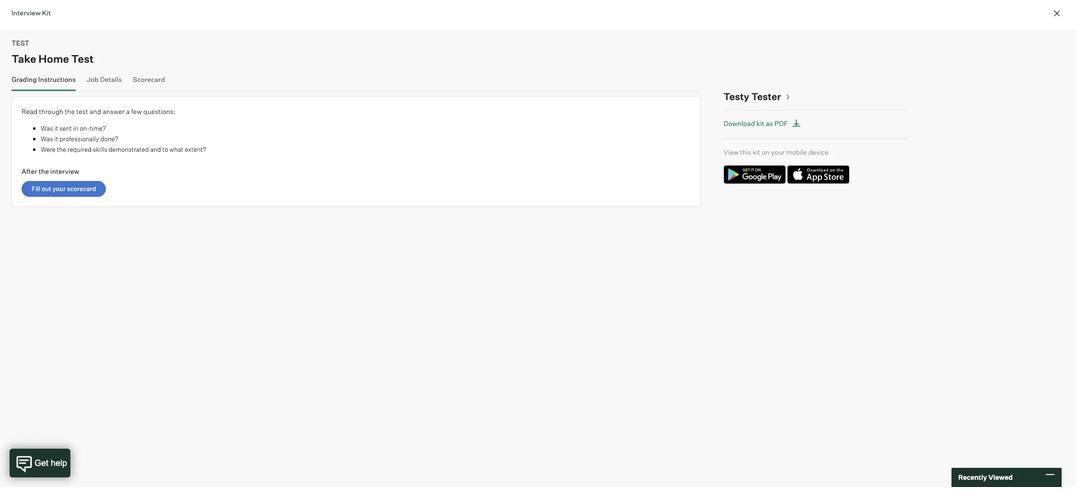 Task type: locate. For each thing, give the bounding box(es) containing it.
0 vertical spatial was
[[41, 125, 53, 132]]

extent?
[[185, 146, 206, 153]]

it up the were
[[54, 135, 58, 143]]

close image
[[1051, 8, 1063, 19]]

kit left the as
[[757, 119, 765, 127]]

on-
[[80, 125, 90, 132]]

1 vertical spatial kit
[[753, 148, 760, 156]]

it
[[54, 125, 58, 132], [54, 135, 58, 143]]

the inside was it sent in on-time? was it professionally done? were the required skills demonstrated and to what extent?
[[57, 146, 66, 153]]

your
[[771, 148, 785, 156], [53, 185, 66, 192]]

test
[[76, 107, 88, 115]]

was it sent in on-time? was it professionally done? were the required skills demonstrated and to what extent?
[[41, 125, 206, 153]]

viewed
[[989, 473, 1013, 481]]

read through the test and answer a few questions:
[[22, 107, 175, 115]]

1 vertical spatial it
[[54, 135, 58, 143]]

the right the were
[[57, 146, 66, 153]]

kit
[[42, 9, 51, 17]]

to
[[162, 146, 168, 153]]

0 vertical spatial your
[[771, 148, 785, 156]]

was
[[41, 125, 53, 132], [41, 135, 53, 143]]

sent
[[59, 125, 72, 132]]

it left sent
[[54, 125, 58, 132]]

the right after
[[39, 167, 49, 175]]

device
[[809, 148, 829, 156]]

1 vertical spatial was
[[41, 135, 53, 143]]

and
[[90, 107, 101, 115], [150, 146, 161, 153]]

job
[[87, 75, 99, 83]]

0 vertical spatial it
[[54, 125, 58, 132]]

take home test
[[11, 52, 94, 65]]

job details
[[87, 75, 122, 83]]

what
[[170, 146, 183, 153]]

0 vertical spatial kit
[[757, 119, 765, 127]]

out
[[42, 185, 51, 192]]

0 vertical spatial and
[[90, 107, 101, 115]]

kit left on
[[753, 148, 760, 156]]

after
[[22, 167, 37, 175]]

testy tester
[[724, 90, 781, 102]]

2 it from the top
[[54, 135, 58, 143]]

and right test
[[90, 107, 101, 115]]

tester
[[751, 90, 781, 102]]

0 horizontal spatial and
[[90, 107, 101, 115]]

was down through
[[41, 125, 53, 132]]

mobile
[[786, 148, 807, 156]]

this
[[740, 148, 751, 156]]

the left test
[[65, 107, 75, 115]]

your right on
[[771, 148, 785, 156]]

was up the were
[[41, 135, 53, 143]]

and inside was it sent in on-time? was it professionally done? were the required skills demonstrated and to what extent?
[[150, 146, 161, 153]]

2 vertical spatial the
[[39, 167, 49, 175]]

kit
[[757, 119, 765, 127], [753, 148, 760, 156]]

scorecard
[[67, 185, 96, 192]]

as
[[766, 119, 773, 127]]

the
[[65, 107, 75, 115], [57, 146, 66, 153], [39, 167, 49, 175]]

test
[[71, 52, 94, 65]]

1 horizontal spatial your
[[771, 148, 785, 156]]

view this kit on your mobile device
[[724, 148, 829, 156]]

0 horizontal spatial your
[[53, 185, 66, 192]]

fill out your scorecard
[[32, 185, 96, 192]]

view
[[724, 148, 739, 156]]

home
[[38, 52, 69, 65]]

through
[[39, 107, 63, 115]]

read
[[22, 107, 37, 115]]

and left to
[[150, 146, 161, 153]]

1 horizontal spatial and
[[150, 146, 161, 153]]

interview
[[50, 167, 79, 175]]

1 vertical spatial and
[[150, 146, 161, 153]]

1 vertical spatial the
[[57, 146, 66, 153]]

grading
[[11, 75, 37, 83]]

your right out
[[53, 185, 66, 192]]

1 it from the top
[[54, 125, 58, 132]]

scorecard
[[133, 75, 165, 83]]

download
[[724, 119, 755, 127]]

0 vertical spatial the
[[65, 107, 75, 115]]

download kit as pdf link
[[724, 117, 804, 130]]



Task type: vqa. For each thing, say whether or not it's contained in the screenshot.
Show only jobs I'm following Option
no



Task type: describe. For each thing, give the bounding box(es) containing it.
interview
[[11, 9, 41, 17]]

skills
[[93, 146, 107, 153]]

1 vertical spatial your
[[53, 185, 66, 192]]

scorecard link
[[133, 75, 165, 89]]

in
[[73, 125, 78, 132]]

recently viewed
[[958, 473, 1013, 481]]

details
[[100, 75, 122, 83]]

job details link
[[87, 75, 122, 89]]

fill out your scorecard link
[[22, 181, 106, 197]]

on
[[762, 148, 770, 156]]

answer
[[103, 107, 125, 115]]

professionally
[[59, 135, 99, 143]]

pdf
[[775, 119, 788, 127]]

1 was from the top
[[41, 125, 53, 132]]

after the interview
[[22, 167, 79, 175]]

download kit as pdf
[[724, 119, 788, 127]]

testy
[[724, 90, 749, 102]]

recently
[[958, 473, 987, 481]]

testy tester link
[[724, 90, 790, 102]]

few
[[131, 107, 142, 115]]

take
[[11, 52, 36, 65]]

a
[[126, 107, 130, 115]]

grading instructions link
[[11, 75, 76, 89]]

questions:
[[143, 107, 175, 115]]

demonstrated
[[109, 146, 149, 153]]

required
[[68, 146, 92, 153]]

were
[[41, 146, 56, 153]]

test
[[11, 39, 29, 47]]

2 was from the top
[[41, 135, 53, 143]]

fill
[[32, 185, 40, 192]]

time?
[[90, 125, 106, 132]]

instructions
[[38, 75, 76, 83]]

done?
[[100, 135, 118, 143]]

interview kit
[[11, 9, 51, 17]]

grading instructions
[[11, 75, 76, 83]]



